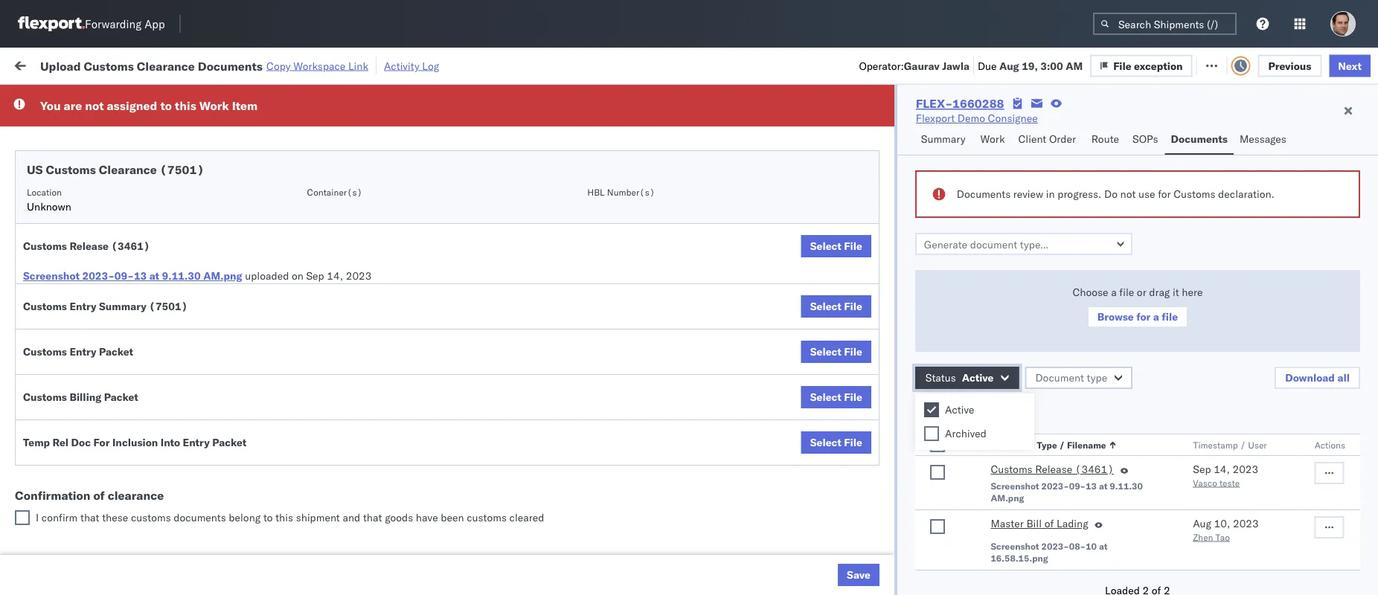 Task type: locate. For each thing, give the bounding box(es) containing it.
am.png for screenshot 2023-09-13 at 9.11.30 am.png
[[991, 492, 1024, 503]]

at for screenshot 2023-09-13 at 9.11.30 am.png
[[1099, 480, 1108, 492]]

2 vertical spatial clearance
[[115, 206, 163, 219]]

from inside schedule pickup from los angeles international airport
[[116, 140, 138, 153]]

1 vertical spatial clearance
[[99, 162, 157, 177]]

2023- for screenshot 2023-08-10 at 16.58.15.png
[[1042, 541, 1069, 552]]

0 vertical spatial customs release (3461)
[[23, 240, 150, 253]]

drag
[[1149, 286, 1170, 299]]

7 resize handle column header from the left
[[916, 115, 934, 595]]

08-
[[1069, 541, 1086, 552]]

master bill of lading
[[991, 517, 1089, 530]]

maeu1234567 for schedule delivery appointment
[[941, 279, 1016, 292]]

1 vertical spatial 09-
[[1069, 480, 1086, 492]]

appointment for 2:59 am est, feb 17, 2023
[[122, 115, 183, 128]]

flxt00001977428a up the type
[[1041, 345, 1143, 358]]

workspace
[[293, 59, 346, 72]]

customs inside upload customs clearance documents
[[71, 206, 113, 219]]

(3461)
[[111, 240, 150, 253], [1075, 463, 1114, 476]]

schedule for first schedule pickup from los angeles, ca link from the bottom
[[34, 500, 78, 514]]

test
[[648, 116, 668, 129], [720, 148, 740, 161], [621, 214, 640, 227], [720, 214, 740, 227], [628, 279, 647, 292], [727, 279, 747, 292], [621, 410, 640, 423], [720, 410, 740, 423], [712, 541, 732, 554]]

clearance inside upload customs clearance documents
[[115, 206, 163, 219]]

1 schedule delivery appointment link from the top
[[34, 114, 183, 129]]

am.png
[[203, 269, 242, 282], [991, 492, 1024, 503]]

0 vertical spatial sep
[[306, 269, 324, 282]]

summary down the screenshot 2023-09-13 at 9.11.30 am.png "link"
[[99, 300, 146, 313]]

demu1232567 for 2nd the schedule pickup from los angeles, ca button from the bottom
[[1017, 476, 1093, 489]]

0 horizontal spatial file
[[1120, 286, 1134, 299]]

9.11.30 for screenshot 2023-09-13 at 9.11.30 am.png
[[1110, 480, 1143, 492]]

schedule delivery appointment button for 2:59 am est, feb 17, 2023
[[34, 114, 183, 131]]

5 resize handle column header from the left
[[641, 115, 659, 595]]

1 vertical spatial this
[[276, 511, 293, 524]]

feb left 20,
[[315, 214, 333, 227]]

4 -- from the top
[[1041, 541, 1053, 554]]

2 3:30 from the top
[[246, 181, 268, 194]]

1 vertical spatial confirm pickup from los angeles, ca
[[34, 344, 211, 357]]

route
[[1092, 132, 1119, 145]]

pickup
[[81, 140, 113, 153], [81, 239, 113, 252], [75, 311, 107, 324], [75, 344, 107, 357], [81, 435, 113, 448], [81, 468, 113, 481], [81, 500, 113, 514]]

10,
[[1214, 517, 1230, 530]]

2023- down "master bill of lading" link
[[1042, 541, 1069, 552]]

integration for 3:00 pm est, feb 20, 2023
[[666, 214, 717, 227]]

from down temp rel doc for inclusion into entry packet
[[116, 500, 138, 514]]

flex id
[[819, 122, 847, 133]]

0 vertical spatial 2023-
[[82, 269, 115, 282]]

1 schedule from the top
[[34, 115, 78, 128]]

documents down unknown
[[34, 221, 88, 234]]

1 horizontal spatial work
[[199, 98, 229, 113]]

-- left lading
[[1041, 509, 1053, 522]]

2 3:30 pm est, feb 17, 2023 from the top
[[246, 181, 380, 194]]

screenshot inside screenshot 2023-09-13 at 9.11.30 am.png
[[991, 480, 1039, 492]]

file
[[1120, 286, 1134, 299], [1162, 310, 1178, 323]]

1 schedule delivery appointment button from the top
[[34, 114, 183, 131]]

2023- inside screenshot 2023-09-13 at 9.11.30 am.png
[[1042, 480, 1069, 492]]

1 vertical spatial entry
[[70, 345, 96, 358]]

container(s)
[[307, 186, 362, 198]]

of right bill
[[1045, 517, 1054, 530]]

upload for customs
[[34, 206, 68, 219]]

from up "airport"
[[116, 140, 138, 153]]

2 vertical spatial flex-1977428
[[843, 345, 920, 358]]

est, down snoozed
[[291, 116, 313, 129]]

unknown
[[27, 200, 71, 213]]

0 horizontal spatial /
[[1060, 439, 1065, 451]]

ocean fcl right been
[[467, 509, 519, 522]]

schedule left these
[[34, 500, 78, 514]]

zhen
[[1193, 532, 1213, 543]]

0 horizontal spatial 14,
[[327, 269, 343, 282]]

delivery for the confirm delivery button
[[75, 377, 113, 390]]

customs right been
[[467, 511, 507, 524]]

los for first schedule pickup from los angeles, ca link from the bottom
[[140, 500, 157, 514]]

los left angeles
[[140, 140, 157, 153]]

master bill of lading link
[[991, 516, 1089, 534]]

2 1977428 from the top
[[875, 279, 920, 292]]

of inside button
[[99, 410, 108, 423]]

0 vertical spatial this
[[175, 98, 196, 113]]

screenshot up the 16.58.15.png
[[991, 541, 1039, 552]]

resize handle column header for container numbers button
[[1015, 115, 1033, 595]]

0 vertical spatial for
[[142, 92, 154, 103]]

documents button
[[1165, 126, 1234, 155]]

screenshot inside screenshot 2023-08-10 at 16.58.15.png
[[991, 541, 1039, 552]]

numbers inside the container numbers
[[941, 128, 978, 139]]

0 vertical spatial maeu1234567
[[941, 246, 1016, 259]]

0 vertical spatial air
[[467, 148, 481, 161]]

flexport. image
[[18, 16, 85, 31]]

los inside schedule pickup from los angeles international airport
[[140, 140, 157, 153]]

1 vertical spatial (7501)
[[149, 300, 188, 313]]

2 air from the top
[[467, 214, 481, 227]]

at inside screenshot 2023-08-10 at 16.58.15.png
[[1099, 541, 1108, 552]]

1 vertical spatial maeu1234567
[[941, 279, 1016, 292]]

demo123
[[1041, 312, 1091, 325], [1041, 378, 1091, 391]]

1 vertical spatial 2:59 am est, mar 3, 2023
[[246, 541, 376, 554]]

clearance for upload customs clearance documents
[[115, 206, 163, 219]]

location
[[27, 186, 62, 198]]

schedule up unknown
[[34, 180, 78, 194]]

flex-1977428 for schedule delivery appointment
[[843, 279, 920, 292]]

am.png for screenshot 2023-09-13 at 9.11.30 am.png uploaded on sep 14, 2023
[[203, 269, 242, 282]]

4 1911466 from the top
[[875, 574, 920, 587]]

1 vertical spatial bicu1234565, demu1232567
[[941, 508, 1093, 521]]

release
[[70, 240, 109, 253], [1035, 463, 1073, 476]]

11 resize handle column header from the left
[[1352, 115, 1369, 595]]

1 horizontal spatial file
[[1162, 310, 1178, 323]]

flex-1911408 for confirm delivery
[[843, 378, 920, 391]]

maeu1234567 for schedule pickup from los angeles, ca
[[941, 246, 1016, 259]]

5 select file from the top
[[810, 436, 862, 449]]

2 that from the left
[[363, 511, 382, 524]]

7 schedule from the top
[[34, 468, 78, 481]]

bicu1234565, demu1232567 down "master"
[[941, 541, 1093, 554]]

on right uploaded
[[292, 269, 304, 282]]

(7501) for us customs clearance (7501)
[[160, 162, 204, 177]]

2 vertical spatial bicu1234565,
[[941, 541, 1014, 554]]

3 select from the top
[[810, 345, 842, 358]]

est, left 20,
[[290, 214, 312, 227]]

aug left 19,
[[1000, 59, 1019, 72]]

ocean for honeywell - test account
[[467, 279, 498, 292]]

los right these
[[140, 500, 157, 514]]

1 horizontal spatial status
[[926, 371, 956, 384]]

2 vertical spatial work
[[981, 132, 1005, 145]]

0 horizontal spatial work
[[162, 58, 188, 71]]

work right import
[[162, 58, 188, 71]]

from right for
[[116, 435, 138, 448]]

screenshot for screenshot 2023-08-10 at 16.58.15.png
[[991, 541, 1039, 552]]

schedule delivery appointment link for 10:30 pm est, feb 21, 2023
[[34, 278, 183, 293]]

0 vertical spatial screenshot
[[23, 269, 80, 282]]

file down "it" at the right of page
[[1162, 310, 1178, 323]]

1 demo123 from the top
[[1041, 312, 1091, 325]]

lcl for otter products - test account
[[501, 116, 519, 129]]

0 vertical spatial fcl
[[501, 509, 519, 522]]

4 schedule delivery appointment link from the top
[[34, 540, 183, 555]]

not left :
[[85, 98, 104, 113]]

work down "nyku9743990"
[[981, 132, 1005, 145]]

3,
[[338, 509, 347, 522], [338, 541, 347, 554]]

schedule for 4th schedule pickup from los angeles, ca link from the bottom
[[34, 239, 78, 252]]

of right proof
[[99, 410, 108, 423]]

ocean fcl for schedule delivery appointment
[[467, 541, 519, 554]]

packet for customs entry packet
[[99, 345, 133, 358]]

2 otter from the left
[[666, 116, 691, 129]]

5 schedule from the top
[[34, 279, 78, 292]]

forwarding app
[[85, 17, 165, 31]]

1 flex-1911408 from the top
[[843, 312, 920, 325]]

2 confirm pickup from los angeles, ca link from the top
[[34, 343, 211, 358]]

1 -- from the top
[[1041, 443, 1053, 456]]

for inside button
[[1137, 310, 1151, 323]]

1 mar from the top
[[315, 509, 335, 522]]

2023 down the and
[[350, 541, 376, 554]]

at right 10
[[1099, 541, 1108, 552]]

1 3:30 pm est, feb 17, 2023 from the top
[[246, 148, 380, 161]]

products
[[594, 116, 636, 129]]

0 vertical spatial to
[[160, 98, 172, 113]]

2 3, from the top
[[338, 541, 347, 554]]

appointment down you are not assigned to this work item
[[122, 115, 183, 128]]

017482927423
[[1041, 214, 1118, 227], [1041, 410, 1118, 423]]

2 confirm pickup from los angeles, ca button from the top
[[34, 343, 211, 360]]

1 select file button from the top
[[801, 235, 871, 258]]

0 horizontal spatial 3:00
[[246, 214, 268, 227]]

2 1911408 from the top
[[875, 378, 920, 391]]

am.png inside screenshot 2023-09-13 at 9.11.30 am.png
[[991, 492, 1024, 503]]

3 1911466 from the top
[[875, 541, 920, 554]]

1 flex-2001714 from the top
[[843, 148, 920, 161]]

3 schedule delivery appointment button from the top
[[34, 278, 183, 294]]

4 appointment from the top
[[122, 541, 183, 554]]

sep up vasco
[[1193, 463, 1211, 476]]

1 confirm pickup from los angeles, ca button from the top
[[34, 311, 211, 327]]

1 horizontal spatial numbers
[[1095, 122, 1131, 133]]

select file button
[[801, 235, 871, 258], [801, 295, 871, 318], [801, 341, 871, 363], [801, 386, 871, 409], [801, 432, 871, 454]]

0 vertical spatial flexport demo consignee
[[916, 112, 1038, 125]]

017482927423 up 'document type / filename' button
[[1041, 410, 1118, 423]]

on
[[370, 58, 382, 71], [292, 269, 304, 282]]

2 mar from the top
[[315, 541, 335, 554]]

0 horizontal spatial to
[[160, 98, 172, 113]]

3 select file button from the top
[[801, 341, 871, 363]]

fcl right been
[[501, 509, 519, 522]]

us
[[27, 162, 43, 177]]

activity log
[[384, 59, 439, 72]]

customs billing packet
[[23, 391, 138, 404]]

flex-1919147 button
[[819, 439, 923, 460], [819, 439, 923, 460]]

upload inside button
[[34, 410, 68, 423]]

bicu1234565, down "master"
[[941, 541, 1014, 554]]

upload proof of delivery
[[34, 410, 149, 423]]

9.11.30 inside screenshot 2023-09-13 at 9.11.30 am.png
[[1110, 480, 1143, 492]]

2 honeywell - test account from the left
[[666, 279, 789, 292]]

4 schedule delivery appointment from the top
[[34, 541, 183, 554]]

from down the screenshot 2023-09-13 at 9.11.30 am.png "link"
[[110, 311, 132, 324]]

4 2:59 from the top
[[246, 541, 268, 554]]

1 vertical spatial 017482927423
[[1041, 410, 1118, 423]]

sops
[[1133, 132, 1158, 145]]

schedule delivery appointment button for 10:30 pm est, feb 21, 2023
[[34, 278, 183, 294]]

Generate document type... text field
[[915, 233, 1133, 255]]

2 vertical spatial maeu1234567
[[941, 345, 1016, 358]]

-- for schedule delivery appointment button corresponding to 2:59 am est, mar 3, 2023
[[1041, 541, 1053, 554]]

select file button for customs entry packet
[[801, 341, 871, 363]]

0 vertical spatial 3:00
[[1041, 59, 1063, 72]]

schedule inside schedule pickup from los angeles international airport
[[34, 140, 78, 153]]

lcl for honeywell - test account
[[501, 279, 519, 292]]

file for temp rel doc for inclusion into entry packet
[[844, 436, 862, 449]]

schedule up international
[[34, 140, 78, 153]]

2:59 am est, feb 17, 2023
[[246, 116, 381, 129]]

1 horizontal spatial 9.11.30
[[1110, 480, 1143, 492]]

confirm pickup from los angeles, ca link down the screenshot 2023-09-13 at 9.11.30 am.png "link"
[[34, 311, 211, 326]]

None checkbox
[[924, 426, 939, 441], [930, 438, 945, 452], [930, 465, 945, 480], [15, 511, 30, 525], [930, 519, 945, 534], [924, 426, 939, 441], [930, 438, 945, 452], [930, 465, 945, 480], [15, 511, 30, 525], [930, 519, 945, 534]]

est, up 3:00 pm est, feb 20, 2023
[[290, 181, 312, 194]]

forwarding app link
[[18, 16, 165, 31]]

file for customs entry packet
[[844, 345, 862, 358]]

pickup inside schedule pickup from los angeles international airport
[[81, 140, 113, 153]]

from for schedule pickup from los angeles international airport button
[[116, 140, 138, 153]]

1 vertical spatial flex-1977428
[[843, 279, 920, 292]]

document type / filename button
[[988, 436, 1163, 451]]

confirm delivery
[[34, 377, 113, 390]]

-- down type
[[1041, 476, 1053, 489]]

3 schedule pickup from los angeles, ca from the top
[[34, 468, 201, 496]]

2 lcl from the top
[[501, 279, 519, 292]]

not right do
[[1120, 188, 1136, 201]]

1 017482927423 from the top
[[1041, 214, 1118, 227]]

2:59 for flex-1919147
[[246, 443, 268, 456]]

los for flex-1911408 confirm pickup from los angeles, ca link
[[134, 311, 151, 324]]

sep inside sep 14, 2023 vasco teste
[[1193, 463, 1211, 476]]

air for 12:00 pm est, feb 25, 2023
[[467, 410, 481, 423]]

2023 inside sep 14, 2023 vasco teste
[[1233, 463, 1259, 476]]

1 air from the top
[[467, 148, 481, 161]]

document for document type / filename
[[991, 439, 1035, 451]]

0 vertical spatial flex-2001714
[[843, 148, 920, 161]]

4 schedule delivery appointment button from the top
[[34, 540, 183, 556]]

2 confirm pickup from los angeles, ca from the top
[[34, 344, 211, 357]]

1 vertical spatial aug
[[1193, 517, 1212, 530]]

document for document type
[[1036, 371, 1084, 384]]

for
[[93, 436, 110, 449]]

1 horizontal spatial 14,
[[1214, 463, 1230, 476]]

1 resize handle column header from the left
[[219, 115, 237, 595]]

los for schedule pickup from los angeles international airport link
[[140, 140, 157, 153]]

appointment
[[122, 115, 183, 128], [122, 180, 183, 194], [122, 279, 183, 292], [122, 541, 183, 554]]

-- up customs release (3461) link
[[1041, 443, 1053, 456]]

1 horizontal spatial for
[[1137, 310, 1151, 323]]

1 2150210 from the top
[[875, 214, 920, 227]]

25,
[[342, 410, 358, 423]]

aug up the zhen
[[1193, 517, 1212, 530]]

2023 up 3:00 pm est, feb 20, 2023
[[354, 181, 380, 194]]

2023-
[[82, 269, 115, 282], [1042, 480, 1069, 492], [1042, 541, 1069, 552]]

4 flex-1911466 from the top
[[843, 574, 920, 587]]

status for status active
[[926, 371, 956, 384]]

active up files on the right of the page
[[962, 371, 994, 384]]

customs release (3461) down upload customs clearance documents
[[23, 240, 150, 253]]

fcl for schedule delivery appointment
[[501, 541, 519, 554]]

resize handle column header for deadline button
[[389, 115, 406, 595]]

feb down deadline button
[[315, 148, 333, 161]]

1 1911408 from the top
[[875, 312, 920, 325]]

on right link
[[370, 58, 382, 71]]

1 schedule pickup from los angeles, ca from the top
[[34, 239, 201, 266]]

at down filename
[[1099, 480, 1108, 492]]

2 bicu1234565, demu1232567 from the top
[[941, 508, 1093, 521]]

2 ocean from the top
[[467, 279, 498, 292]]

resize handle column header for mbl/mawb numbers button
[[1206, 115, 1224, 595]]

2 ocean lcl from the top
[[467, 279, 519, 292]]

import work
[[125, 58, 188, 71]]

1 vertical spatial 2023-
[[1042, 480, 1069, 492]]

confirm pickup from los angeles, ca button for flex-1911408
[[34, 311, 211, 327]]

upload up rel
[[34, 410, 68, 423]]

1 flex-2150210 from the top
[[843, 214, 920, 227]]

3 flxt00001977428a from the top
[[1041, 345, 1143, 358]]

los for 4th schedule pickup from los angeles, ca link from the bottom
[[140, 239, 157, 252]]

confirm
[[42, 511, 78, 524]]

1 vertical spatial schedule pickup from los angeles, ca button
[[34, 467, 217, 498]]

17, up 20,
[[336, 181, 352, 194]]

schedule pickup from los angeles, ca button down temp rel doc for inclusion into entry packet
[[34, 500, 217, 531]]

2 bicu1234565, from the top
[[941, 508, 1014, 521]]

1 vertical spatial not
[[1120, 188, 1136, 201]]

entry right "into"
[[183, 436, 210, 449]]

est, down i confirm that these customs documents belong to this shipment and that goods have been customs cleared
[[291, 541, 313, 554]]

client left name
[[567, 122, 591, 133]]

0 vertical spatial packet
[[99, 345, 133, 358]]

1 bicu1234565, demu1232567 from the top
[[941, 476, 1093, 489]]

ocean for otter products - test account
[[467, 116, 498, 129]]

select file for customs billing packet
[[810, 391, 862, 404]]

upload inside upload customs clearance documents
[[34, 206, 68, 219]]

feb down snoozed
[[315, 116, 334, 129]]

schedule delivery appointment button down these
[[34, 540, 183, 556]]

pickup down upload proof of delivery button
[[81, 435, 113, 448]]

demu1232567 down screenshot 2023-09-13 at 9.11.30 am.png
[[1017, 508, 1093, 521]]

0 vertical spatial 1977428
[[875, 247, 920, 260]]

1 honeywell - test account from the left
[[567, 279, 689, 292]]

my
[[15, 54, 39, 74]]

0 vertical spatial am.png
[[203, 269, 242, 282]]

1 vertical spatial summary
[[99, 300, 146, 313]]

0 vertical spatial 3,
[[338, 509, 347, 522]]

2 vertical spatial bicu1234565, demu1232567
[[941, 541, 1093, 554]]

4 ocean from the top
[[467, 541, 498, 554]]

0 vertical spatial schedule pickup from los angeles, ca button
[[34, 238, 217, 269]]

snooze
[[414, 122, 443, 133]]

pickup for 1st the schedule pickup from los angeles, ca button from the bottom of the page
[[81, 500, 113, 514]]

2 maeu1234567 from the top
[[941, 279, 1016, 292]]

10
[[1086, 541, 1097, 552]]

0 vertical spatial 09-
[[115, 269, 134, 282]]

uploaded
[[245, 269, 289, 282]]

2 schedule delivery appointment link from the top
[[34, 180, 183, 195]]

bicu1234565, for second schedule pickup from los angeles, ca link from the bottom of the page
[[941, 476, 1014, 489]]

2 flex-1911408 from the top
[[843, 378, 920, 391]]

select for temp rel doc for inclusion into entry packet
[[810, 436, 842, 449]]

4 select file from the top
[[810, 391, 862, 404]]

0 horizontal spatial (3461)
[[111, 240, 150, 253]]

0 horizontal spatial client
[[567, 122, 591, 133]]

summary down "container"
[[921, 132, 966, 145]]

1 horizontal spatial this
[[276, 511, 293, 524]]

3 schedule from the top
[[34, 180, 78, 194]]

2 vertical spatial entry
[[183, 436, 210, 449]]

previous button
[[1258, 55, 1322, 77]]

1 vertical spatial ocean lcl
[[467, 279, 519, 292]]

14, up teste at the right bottom of the page
[[1214, 463, 1230, 476]]

1 horizontal spatial aug
[[1193, 517, 1212, 530]]

packet down 12:00
[[212, 436, 247, 449]]

0 vertical spatial summary
[[921, 132, 966, 145]]

1 vertical spatial status
[[926, 371, 956, 384]]

1 / from the left
[[1060, 439, 1065, 451]]

3 schedule pickup from los angeles, ca button from the top
[[34, 500, 217, 531]]

1 honeywell from the left
[[567, 279, 616, 292]]

at for screenshot 2023-09-13 at 9.11.30 am.png uploaded on sep 14, 2023
[[149, 269, 159, 282]]

delivery for schedule delivery appointment button corresponding to 2:59 am est, feb 17, 2023
[[81, 115, 119, 128]]

0 horizontal spatial numbers
[[941, 128, 978, 139]]

document type button
[[1025, 367, 1133, 389]]

0 horizontal spatial demo
[[608, 541, 636, 554]]

14, down 20,
[[327, 269, 343, 282]]

demu1232567
[[941, 377, 1017, 390], [1017, 476, 1093, 489], [1017, 508, 1093, 521], [1017, 541, 1093, 554]]

schedule down confirm
[[34, 541, 78, 554]]

None checkbox
[[924, 403, 939, 418]]

status for status : ready for work, blocked, in progress
[[80, 92, 107, 103]]

0 vertical spatial confirm pickup from los angeles, ca link
[[34, 311, 211, 326]]

ocean lcl for otter
[[467, 116, 519, 129]]

2023- inside screenshot 2023-08-10 at 16.58.15.png
[[1042, 541, 1069, 552]]

17, up container(s)
[[336, 148, 352, 161]]

feb for upload proof of delivery button
[[321, 410, 339, 423]]

-
[[639, 116, 645, 129], [784, 148, 791, 161], [685, 214, 692, 227], [784, 214, 791, 227], [618, 279, 625, 292], [718, 279, 724, 292], [685, 410, 692, 423], [784, 410, 791, 423], [1041, 443, 1047, 456], [1047, 443, 1053, 456], [1041, 476, 1047, 489], [1047, 476, 1053, 489], [1041, 509, 1047, 522], [1047, 509, 1053, 522], [1041, 541, 1047, 554], [1047, 541, 1053, 554]]

1 vertical spatial confirm pickup from los angeles, ca button
[[34, 343, 211, 360]]

user
[[1248, 439, 1267, 451]]

work inside button
[[162, 58, 188, 71]]

0 vertical spatial work
[[162, 58, 188, 71]]

0 vertical spatial demo
[[958, 112, 985, 125]]

packet up upload proof of delivery
[[104, 391, 138, 404]]

2 resize handle column header from the left
[[389, 115, 406, 595]]

2023- for screenshot 2023-09-13 at 9.11.30 am.png
[[1042, 480, 1069, 492]]

for down or
[[1137, 310, 1151, 323]]

ocean lcl for honeywell
[[467, 279, 519, 292]]

017482927423 for 12:00 pm est, feb 25, 2023
[[1041, 410, 1118, 423]]

pickup down upload customs clearance documents
[[81, 239, 113, 252]]

document type
[[1036, 371, 1108, 384]]

2 2150210 from the top
[[875, 410, 920, 423]]

hbl
[[587, 186, 605, 198]]

2 vertical spatial for
[[1137, 310, 1151, 323]]

am.png up "master"
[[991, 492, 1024, 503]]

consignee inside button
[[666, 122, 709, 133]]

21,
[[342, 279, 358, 292]]

use
[[1139, 188, 1155, 201]]

09- inside screenshot 2023-09-13 at 9.11.30 am.png
[[1069, 480, 1086, 492]]

nyku9743990
[[941, 115, 1014, 128]]

pickup up customs entry packet
[[75, 311, 107, 324]]

13 inside screenshot 2023-09-13 at 9.11.30 am.png
[[1086, 480, 1097, 492]]

est, for upload customs clearance documents link
[[290, 214, 312, 227]]

in
[[222, 92, 230, 103]]

schedule delivery appointment button down us customs clearance (7501)
[[34, 180, 183, 196]]

0 vertical spatial flxt00001977428a
[[1041, 247, 1143, 260]]

gaurav
[[904, 59, 940, 72]]

schedule for second schedule pickup from los angeles, ca link from the bottom of the page
[[34, 468, 78, 481]]

schedule up confirmation
[[34, 468, 78, 481]]

feb up 3:00 pm est, feb 20, 2023
[[315, 181, 333, 194]]

1 bicu1234565, from the top
[[941, 476, 1014, 489]]

est, right uploaded
[[296, 279, 319, 292]]

operator:
[[859, 59, 904, 72]]

0 vertical spatial 9.11.30
[[162, 269, 201, 282]]

2 ocean fcl from the top
[[467, 541, 519, 554]]

0 vertical spatial confirm pickup from los angeles, ca button
[[34, 311, 211, 327]]

jawla
[[942, 59, 970, 72]]

entry
[[70, 300, 96, 313], [70, 345, 96, 358], [183, 436, 210, 449]]

select for customs billing packet
[[810, 391, 842, 404]]

type
[[1087, 371, 1108, 384]]

confirm delivery link
[[34, 376, 113, 391]]

choose
[[1073, 286, 1109, 299]]

0 horizontal spatial aug
[[1000, 59, 1019, 72]]

4 resize handle column header from the left
[[541, 115, 559, 595]]

from down customs entry summary (7501)
[[110, 344, 132, 357]]

1 select file from the top
[[810, 240, 862, 253]]

0 vertical spatial 2001714
[[875, 148, 920, 161]]

that right the and
[[363, 511, 382, 524]]

Search Work text field
[[878, 53, 1041, 76]]

screenshot
[[23, 269, 80, 282], [991, 480, 1039, 492], [991, 541, 1039, 552]]

confirmation of clearance
[[15, 488, 164, 503]]

1 horizontal spatial 13
[[1086, 480, 1097, 492]]

(7501)
[[160, 162, 204, 177], [149, 300, 188, 313]]

2 2001714 from the top
[[875, 181, 920, 194]]

0 vertical spatial ocean lcl
[[467, 116, 519, 129]]

work left the item
[[199, 98, 229, 113]]

1 vertical spatial 1977428
[[875, 279, 920, 292]]

schedule delivery appointment button down :
[[34, 114, 183, 131]]

0 vertical spatial flex-1977428
[[843, 247, 920, 260]]

actions
[[1315, 439, 1345, 451]]

13 for screenshot 2023-09-13 at 9.11.30 am.png uploaded on sep 14, 2023
[[134, 269, 147, 282]]

documents inside button
[[1171, 132, 1228, 145]]

1 vertical spatial for
[[1158, 188, 1171, 201]]

documents left operator
[[1171, 132, 1228, 145]]

09- up customs entry summary (7501)
[[115, 269, 134, 282]]

ca for 4th schedule pickup from los angeles, ca link from the bottom
[[34, 253, 48, 266]]

2 2:59 am est, mar 3, 2023 from the top
[[246, 541, 376, 554]]

0 horizontal spatial flexport
[[567, 541, 606, 554]]

select for customs entry packet
[[810, 345, 842, 358]]

bicu1234565, demu1232567 up "master"
[[941, 476, 1093, 489]]

customs
[[84, 58, 134, 73], [46, 162, 96, 177], [1174, 188, 1216, 201], [71, 206, 113, 219], [23, 240, 67, 253], [23, 300, 67, 313], [23, 345, 67, 358], [23, 391, 67, 404], [991, 463, 1033, 476]]

2 schedule pickup from los angeles, ca button from the top
[[34, 467, 217, 498]]

1 vertical spatial mar
[[315, 541, 335, 554]]

2023 down the no
[[355, 116, 381, 129]]

(7501) down screenshot 2023-09-13 at 9.11.30 am.png uploaded on sep 14, 2023 at top left
[[149, 300, 188, 313]]

3 schedule delivery appointment link from the top
[[34, 278, 183, 293]]

0 vertical spatial 17,
[[336, 116, 353, 129]]

1 vertical spatial on
[[292, 269, 304, 282]]

delivery down us customs clearance (7501)
[[81, 180, 119, 194]]

0 vertical spatial mar
[[315, 509, 335, 522]]

document left the type
[[1036, 371, 1084, 384]]

2 honeywell from the left
[[666, 279, 715, 292]]

3, down the and
[[338, 541, 347, 554]]

schedule pickup from los angeles, ca link
[[34, 238, 217, 268], [34, 434, 217, 464], [34, 467, 217, 497], [34, 500, 217, 530]]

2:59 down the item
[[246, 116, 268, 129]]

6 schedule from the top
[[34, 435, 78, 448]]

document
[[1036, 371, 1084, 384], [991, 439, 1035, 451]]

ocean fcl down cleared
[[467, 541, 519, 554]]

8 resize handle column header from the left
[[1015, 115, 1033, 595]]

ca for flex-1911408 confirm pickup from los angeles, ca link
[[197, 311, 211, 324]]

0 vertical spatial mawb1234
[[1041, 148, 1099, 161]]

this left in
[[175, 98, 196, 113]]

file left or
[[1120, 286, 1134, 299]]

3 flex-1977428 from the top
[[843, 345, 920, 358]]

1 vertical spatial air
[[467, 214, 481, 227]]

document type / filename
[[991, 439, 1106, 451]]

clearance for upload customs clearance documents copy workspace link
[[137, 58, 195, 73]]

3 -- from the top
[[1041, 509, 1053, 522]]

demo inside flexport demo consignee link
[[958, 112, 985, 125]]

0 vertical spatial on
[[370, 58, 382, 71]]

aug inside aug 10, 2023 zhen tao
[[1193, 517, 1212, 530]]

2 demo123 from the top
[[1041, 378, 1091, 391]]

3 schedule delivery appointment from the top
[[34, 279, 183, 292]]

schedule delivery appointment link for 2:59 am est, mar 3, 2023
[[34, 540, 183, 555]]

clearance
[[137, 58, 195, 73], [99, 162, 157, 177], [115, 206, 163, 219]]

017482927423 down progress.
[[1041, 214, 1118, 227]]

17, for ocean lcl
[[336, 116, 353, 129]]

route button
[[1086, 126, 1127, 155]]

ag
[[712, 214, 727, 227], [812, 214, 826, 227], [712, 410, 727, 423], [812, 410, 826, 423]]

est, for upload proof of delivery link
[[296, 410, 319, 423]]

mar
[[315, 509, 335, 522], [315, 541, 335, 554]]

pickup up "confirm delivery" on the bottom left of page
[[75, 344, 107, 357]]

screenshot 2023-09-13 at 9.11.30 am.png link
[[23, 269, 242, 284]]

confirm pickup from los angeles, ca down customs entry summary (7501)
[[34, 344, 211, 357]]

am.png left 10:30
[[203, 269, 242, 282]]

not
[[85, 98, 104, 113], [1120, 188, 1136, 201]]

1 vertical spatial 17,
[[336, 148, 352, 161]]

confirm up customs billing packet
[[34, 377, 72, 390]]

screenshot 2023-09-13 at 9.11.30 am.png
[[991, 480, 1143, 503]]

est, for schedule pickup from los angeles international airport link
[[290, 148, 312, 161]]

feb left 21,
[[321, 279, 339, 292]]

los down upload customs clearance documents button
[[140, 239, 157, 252]]

confirm inside button
[[34, 377, 72, 390]]

appointment for 2:59 am est, mar 3, 2023
[[122, 541, 183, 554]]

28,
[[336, 443, 353, 456]]

2 vertical spatial 17,
[[336, 181, 352, 194]]

workitem
[[16, 122, 55, 133]]

a
[[1111, 286, 1117, 299], [1153, 310, 1159, 323]]

at inside screenshot 2023-09-13 at 9.11.30 am.png
[[1099, 480, 1108, 492]]

screenshot for screenshot 2023-09-13 at 9.11.30 am.png uploaded on sep 14, 2023
[[23, 269, 80, 282]]

0 horizontal spatial that
[[80, 511, 99, 524]]

4 schedule pickup from los angeles, ca from the top
[[34, 500, 201, 528]]

resize handle column header
[[219, 115, 237, 595], [389, 115, 406, 595], [442, 115, 460, 595], [541, 115, 559, 595], [641, 115, 659, 595], [794, 115, 811, 595], [916, 115, 934, 595], [1015, 115, 1033, 595], [1206, 115, 1224, 595], [1306, 115, 1323, 595], [1352, 115, 1369, 595]]

0 vertical spatial flex-1911408
[[843, 312, 920, 325]]

resize handle column header for mode button
[[541, 115, 559, 595]]

honeywell - test account
[[567, 279, 689, 292], [666, 279, 789, 292]]

delivery for 10:30 pm est, feb 21, 2023's schedule delivery appointment button
[[81, 279, 119, 292]]

2 flex-2150210 from the top
[[843, 410, 920, 423]]



Task type: describe. For each thing, give the bounding box(es) containing it.
1 1911466 from the top
[[875, 476, 920, 489]]

activity log button
[[384, 57, 439, 75]]

-- for 2nd the schedule pickup from los angeles, ca button from the bottom
[[1041, 476, 1053, 489]]

upload for proof
[[34, 410, 68, 423]]

item
[[232, 98, 258, 113]]

at for screenshot 2023-08-10 at 16.58.15.png
[[1099, 541, 1108, 552]]

batch action
[[1295, 58, 1360, 71]]

0 horizontal spatial customs release (3461)
[[23, 240, 150, 253]]

3 flex-1911466 from the top
[[843, 541, 920, 554]]

0 horizontal spatial this
[[175, 98, 196, 113]]

belong
[[229, 511, 261, 524]]

demu1232567 for schedule delivery appointment button corresponding to 2:59 am est, mar 3, 2023
[[1017, 541, 1093, 554]]

documents inside upload customs clearance documents
[[34, 221, 88, 234]]

type
[[1037, 439, 1057, 451]]

bicu1234565, demu1232567 for second schedule pickup from los angeles, ca link from the bottom of the page
[[941, 476, 1093, 489]]

master
[[991, 517, 1024, 530]]

0 horizontal spatial release
[[70, 240, 109, 253]]

timestamp
[[1193, 439, 1238, 451]]

no
[[349, 92, 361, 103]]

0 vertical spatial (3461)
[[111, 240, 150, 253]]

confirm delivery button
[[34, 376, 113, 393]]

1 vertical spatial release
[[1035, 463, 1073, 476]]

ready
[[113, 92, 140, 103]]

timestamp / user
[[1193, 439, 1267, 451]]

schedule for schedule delivery appointment link corresponding to 2:59 am est, mar 3, 2023
[[34, 541, 78, 554]]

2 schedule delivery appointment button from the top
[[34, 180, 183, 196]]

feb for upload customs clearance documents button
[[315, 214, 333, 227]]

1 horizontal spatial on
[[370, 58, 382, 71]]

confirm pickup from los angeles, ca link for flex-1977428
[[34, 343, 211, 358]]

international
[[34, 155, 95, 168]]

bookings test consignee
[[666, 541, 785, 554]]

pickup for flex-1977428's confirm pickup from los angeles, ca button
[[75, 344, 107, 357]]

2 appointment from the top
[[122, 180, 183, 194]]

number(s)
[[607, 186, 655, 198]]

4 schedule pickup from los angeles, ca link from the top
[[34, 500, 217, 530]]

2 vertical spatial packet
[[212, 436, 247, 449]]

mar for schedule delivery appointment
[[315, 541, 335, 554]]

1 2001714 from the top
[[875, 148, 920, 161]]

los for third schedule pickup from los angeles, ca link from the bottom
[[140, 435, 157, 448]]

rel
[[53, 436, 69, 449]]

name
[[593, 122, 617, 133]]

1 vertical spatial work
[[199, 98, 229, 113]]

delivery up temp rel doc for inclusion into entry packet
[[111, 410, 149, 423]]

mar for schedule pickup from los angeles, ca
[[315, 509, 335, 522]]

schedule pickup from los angeles international airport link
[[34, 140, 217, 169]]

1 mawb1234 from the top
[[1041, 148, 1099, 161]]

2 schedule delivery appointment from the top
[[34, 180, 183, 194]]

1 horizontal spatial 3:00
[[1041, 59, 1063, 72]]

bicu1234565, for schedule delivery appointment link corresponding to 2:59 am est, mar 3, 2023
[[941, 541, 1014, 554]]

pickup for schedule pickup from los angeles international airport button
[[81, 140, 113, 153]]

log
[[422, 59, 439, 72]]

2023 right 25,
[[361, 410, 387, 423]]

risk
[[314, 58, 331, 71]]

2023 up container(s)
[[354, 148, 380, 161]]

operator: gaurav jawla
[[859, 59, 970, 72]]

2:59 for flex-1911466
[[246, 541, 268, 554]]

browse for a file
[[1098, 310, 1178, 323]]

location unknown
[[27, 186, 71, 213]]

187 on track
[[348, 58, 409, 71]]

select file for temp rel doc for inclusion into entry packet
[[810, 436, 862, 449]]

3 2:59 from the top
[[246, 509, 268, 522]]

documents
[[174, 511, 226, 524]]

schedule pickup from los angeles international airport
[[34, 140, 197, 168]]

0 vertical spatial aug
[[1000, 59, 1019, 72]]

1 vertical spatial to
[[263, 511, 273, 524]]

delivery for third schedule delivery appointment button from the bottom of the page
[[81, 180, 119, 194]]

upload customs clearance documents copy workspace link
[[40, 58, 368, 73]]

0 horizontal spatial not
[[85, 98, 104, 113]]

2023 inside aug 10, 2023 zhen tao
[[1233, 517, 1259, 530]]

0 horizontal spatial flexport demo consignee
[[567, 541, 689, 554]]

1 vertical spatial active
[[945, 403, 975, 416]]

app
[[144, 17, 165, 31]]

est, down the 12:00 pm est, feb 25, 2023
[[291, 443, 313, 456]]

confirm pickup from los angeles, ca button for flex-1977428
[[34, 343, 211, 360]]

2023 right 20,
[[354, 214, 380, 227]]

1919147
[[875, 443, 920, 456]]

deadline
[[246, 122, 284, 133]]

16.58.15.png
[[991, 553, 1048, 564]]

confirm pickup from los angeles, ca link for flex-1911408
[[34, 311, 211, 326]]

schedule delivery appointment link for 2:59 am est, feb 17, 2023
[[34, 114, 183, 129]]

pm up 3:00 pm est, feb 20, 2023
[[271, 181, 287, 194]]

3 1977428 from the top
[[875, 345, 920, 358]]

2023 left goods
[[350, 509, 376, 522]]

Search Shipments (/) text field
[[1093, 13, 1237, 35]]

2023 right '28,'
[[355, 443, 381, 456]]

3:00 pm est, feb 20, 2023
[[246, 214, 380, 227]]

screenshot 2023-08-10 at 16.58.15.png
[[991, 541, 1108, 564]]

upload customs clearance documents link
[[34, 205, 217, 235]]

schedule delivery appointment for 2:59 am est, mar 3, 2023
[[34, 541, 183, 554]]

(10)
[[241, 58, 267, 71]]

2 mawb1234 from the top
[[1041, 181, 1099, 194]]

1 horizontal spatial flexport demo consignee
[[916, 112, 1038, 125]]

snoozed no
[[308, 92, 361, 103]]

import
[[125, 58, 159, 71]]

client name
[[567, 122, 617, 133]]

summary inside 'button'
[[921, 132, 966, 145]]

fcl for schedule pickup from los angeles, ca
[[501, 509, 519, 522]]

demu1232567 up files on the right of the page
[[941, 377, 1017, 390]]

mbl/mawb numbers
[[1041, 122, 1131, 133]]

billing
[[70, 391, 101, 404]]

est, for schedule delivery appointment link associated with 10:30 pm est, feb 21, 2023
[[296, 279, 319, 292]]

previous
[[1269, 59, 1312, 72]]

wi
[[1268, 541, 1278, 554]]

0 horizontal spatial a
[[1111, 286, 1117, 299]]

3 schedule pickup from los angeles, ca link from the top
[[34, 467, 217, 497]]

2 flex-2001714 from the top
[[843, 181, 920, 194]]

schedule for schedule delivery appointment link associated with 10:30 pm est, feb 21, 2023
[[34, 279, 78, 292]]

lading
[[1057, 517, 1089, 530]]

angeles, for third schedule pickup from los angeles, ca link from the bottom
[[160, 435, 201, 448]]

(3461) inside customs release (3461) link
[[1075, 463, 1114, 476]]

documents left review
[[957, 188, 1011, 201]]

1 vertical spatial 3:00
[[246, 214, 268, 227]]

schedule for schedule pickup from los angeles international airport link
[[34, 140, 78, 153]]

(7501) for customs entry summary (7501)
[[149, 300, 188, 313]]

3, for schedule delivery appointment
[[338, 541, 347, 554]]

pickup for confirm pickup from los angeles, ca button for flex-1911408
[[75, 311, 107, 324]]

ocean fcl for schedule pickup from los angeles, ca
[[467, 509, 519, 522]]

consignee button
[[659, 118, 797, 133]]

0 vertical spatial upload
[[40, 58, 81, 73]]

file for customs billing packet
[[844, 391, 862, 404]]

flex id button
[[811, 118, 919, 133]]

los for flex-1977428 confirm pickup from los angeles, ca link
[[134, 344, 151, 357]]

schedule delivery appointment for 2:59 am est, feb 17, 2023
[[34, 115, 183, 128]]

0 vertical spatial file
[[1120, 286, 1134, 299]]

inclusion
[[112, 436, 158, 449]]

flex-1919147
[[843, 443, 920, 456]]

test
[[1232, 541, 1250, 554]]

confirm for demu1232567
[[34, 377, 72, 390]]

customs release (3461) link
[[991, 462, 1114, 480]]

otter for otter products - test account
[[567, 116, 591, 129]]

12:00
[[246, 410, 275, 423]]

schedule pickup from los angeles, ca for 1st the schedule pickup from los angeles, ca button from the top
[[34, 239, 201, 266]]

9.11.30 for screenshot 2023-09-13 at 9.11.30 am.png uploaded on sep 14, 2023
[[162, 269, 201, 282]]

snoozed
[[308, 92, 342, 103]]

3 maeu1234567 from the top
[[941, 345, 1016, 358]]

angeles
[[160, 140, 197, 153]]

assignment
[[1307, 541, 1362, 554]]

integration for 12:00 pm est, feb 25, 2023
[[666, 410, 717, 423]]

feb for 10:30 pm est, feb 21, 2023's schedule delivery appointment button
[[321, 279, 339, 292]]

1 3:30 from the top
[[246, 148, 268, 161]]

1 schedule pickup from los angeles, ca link from the top
[[34, 238, 217, 268]]

:
[[107, 92, 109, 103]]

los for second schedule pickup from los angeles, ca link from the bottom of the page
[[140, 468, 157, 481]]

schedule for third schedule delivery appointment link from the bottom of the page
[[34, 180, 78, 194]]

1 flex-1911466 from the top
[[843, 476, 920, 489]]

integration test account - western digital
[[666, 148, 866, 161]]

upload proof of delivery link
[[34, 409, 149, 424]]

3 ocean from the top
[[467, 509, 498, 522]]

link
[[348, 59, 368, 72]]

2023 down 20,
[[346, 269, 372, 282]]

copy
[[266, 59, 291, 72]]

feb left '28,'
[[315, 443, 334, 456]]

14, inside sep 14, 2023 vasco teste
[[1214, 463, 1230, 476]]

of for master
[[1045, 517, 1054, 530]]

-- for 1st the schedule pickup from los angeles, ca button from the bottom of the page
[[1041, 509, 1053, 522]]

2 flex-1911466 from the top
[[843, 509, 920, 522]]

1 customs from the left
[[131, 511, 171, 524]]

client order
[[1019, 132, 1076, 145]]

all
[[1338, 371, 1350, 384]]

est, for first schedule pickup from los angeles, ca link from the bottom
[[291, 509, 313, 522]]

client for client order
[[1019, 132, 1047, 145]]

from for 1st the schedule pickup from los angeles, ca button from the bottom of the page
[[116, 500, 138, 514]]

bicu1234565, demu1232567 for first schedule pickup from los angeles, ca link from the bottom
[[941, 508, 1093, 521]]

flex-2150210 for 3:00 pm est, feb 20, 2023
[[843, 214, 920, 227]]

confirm pickup from los angeles, ca for flex-1911408
[[34, 311, 211, 324]]

here
[[1182, 286, 1203, 299]]

10:30 pm est, feb 21, 2023
[[246, 279, 387, 292]]

from for flex-1977428's confirm pickup from los angeles, ca button
[[110, 344, 132, 357]]

1977428 for schedule pickup from los angeles, ca
[[875, 247, 920, 260]]

10 resize handle column header from the left
[[1306, 115, 1323, 595]]

llc
[[741, 116, 760, 129]]

clearance
[[108, 488, 164, 503]]

in
[[1046, 188, 1055, 201]]

status active
[[926, 371, 994, 384]]

are
[[64, 98, 82, 113]]

3 resize handle column header from the left
[[442, 115, 460, 595]]

resize handle column header for "consignee" button on the top of the page
[[794, 115, 811, 595]]

flex-1660288
[[916, 96, 1004, 111]]

team
[[1281, 541, 1305, 554]]

flex-1988285
[[843, 116, 920, 129]]

ca for flex-1977428 confirm pickup from los angeles, ca link
[[197, 344, 211, 357]]

1977428 for schedule delivery appointment
[[875, 279, 920, 292]]

deadline button
[[238, 118, 391, 133]]

1 that from the left
[[80, 511, 99, 524]]

temp rel doc for inclusion into entry packet
[[23, 436, 247, 449]]

confirmation
[[15, 488, 90, 503]]

0 vertical spatial 14,
[[327, 269, 343, 282]]

0 horizontal spatial summary
[[99, 300, 146, 313]]

screenshot 2023-09-13 at 9.11.30 am.png uploaded on sep 14, 2023
[[23, 269, 372, 282]]

airport
[[97, 155, 130, 168]]

schedule pickup from los angeles international airport button
[[34, 140, 217, 171]]

0 horizontal spatial sep
[[306, 269, 324, 282]]

copy workspace link button
[[266, 59, 368, 72]]

work,
[[156, 92, 180, 103]]

1 vertical spatial flexport
[[567, 541, 606, 554]]

temp
[[23, 436, 50, 449]]

0 vertical spatial flexport
[[916, 112, 955, 125]]

a inside button
[[1153, 310, 1159, 323]]

3 bicu1234565, demu1232567 from the top
[[941, 541, 1093, 554]]

client order button
[[1013, 126, 1086, 155]]

2150210 for 3:00 pm est, feb 20, 2023
[[875, 214, 920, 227]]

filtered by:
[[15, 91, 68, 104]]

resize handle column header for client name button
[[641, 115, 659, 595]]

documents up in
[[198, 58, 263, 73]]

2 schedule pickup from los angeles, ca link from the top
[[34, 434, 217, 464]]

work
[[43, 54, 81, 74]]

1911408 for confirm delivery
[[875, 378, 920, 391]]

1 schedule pickup from los angeles, ca button from the top
[[34, 238, 217, 269]]

0 vertical spatial active
[[962, 371, 994, 384]]

due
[[978, 59, 997, 72]]

demo123 for confirm pickup from los angeles, ca
[[1041, 312, 1091, 325]]

1 vertical spatial of
[[93, 488, 105, 503]]

flxt00001977428a for schedule delivery appointment
[[1041, 279, 1143, 292]]

2 customs from the left
[[467, 511, 507, 524]]

workitem button
[[9, 118, 222, 133]]

angeles, for second schedule pickup from los angeles, ca link from the bottom of the page
[[160, 468, 201, 481]]

2 1911466 from the top
[[875, 509, 920, 522]]

digital
[[835, 148, 866, 161]]

2150210 for 12:00 pm est, feb 25, 2023
[[875, 410, 920, 423]]

schedule pickup from los angeles, ca for 1st the schedule pickup from los angeles, ca button from the bottom of the page
[[34, 500, 201, 528]]

ca for third schedule pickup from los angeles, ca link from the bottom
[[34, 450, 48, 463]]

tao
[[1216, 532, 1230, 543]]

187
[[348, 58, 368, 71]]

1 confirm from the top
[[34, 311, 72, 324]]

am for flex-1919147
[[271, 443, 288, 456]]

at left "risk" on the top of the page
[[302, 58, 311, 71]]

schedule for third schedule pickup from los angeles, ca link from the bottom
[[34, 435, 78, 448]]

2 horizontal spatial for
[[1158, 188, 1171, 201]]

aug 10, 2023 zhen tao
[[1193, 517, 1259, 543]]

order
[[1049, 132, 1076, 145]]

flex-1911408 for confirm pickup from los angeles, ca
[[843, 312, 920, 325]]

2 schedule pickup from los angeles, ca from the top
[[34, 435, 201, 463]]

file inside button
[[1162, 310, 1178, 323]]

integration for 3:30 pm est, feb 17, 2023
[[666, 148, 717, 161]]

numbers for container numbers
[[941, 128, 978, 139]]

2 / from the left
[[1240, 439, 1246, 451]]

numbers for mbl/mawb numbers
[[1095, 122, 1131, 133]]

1 horizontal spatial customs release (3461)
[[991, 463, 1114, 476]]

schedule for schedule delivery appointment link associated with 2:59 am est, feb 17, 2023
[[34, 115, 78, 128]]

these
[[102, 511, 128, 524]]

2:59 am est, mar 3, 2023 for schedule pickup from los angeles, ca
[[246, 509, 376, 522]]

09- for screenshot 2023-09-13 at 9.11.30 am.png uploaded on sep 14, 2023
[[115, 269, 134, 282]]

products,
[[693, 116, 739, 129]]

resize handle column header for flex id button
[[916, 115, 934, 595]]

work inside button
[[981, 132, 1005, 145]]

2023 right 21,
[[361, 279, 387, 292]]

demo123 for confirm delivery
[[1041, 378, 1091, 391]]

angeles, for 4th schedule pickup from los angeles, ca link from the bottom
[[160, 239, 201, 252]]



Task type: vqa. For each thing, say whether or not it's contained in the screenshot.
Select for Temp Rel Doc For Inclusion Into Entry Packet
yes



